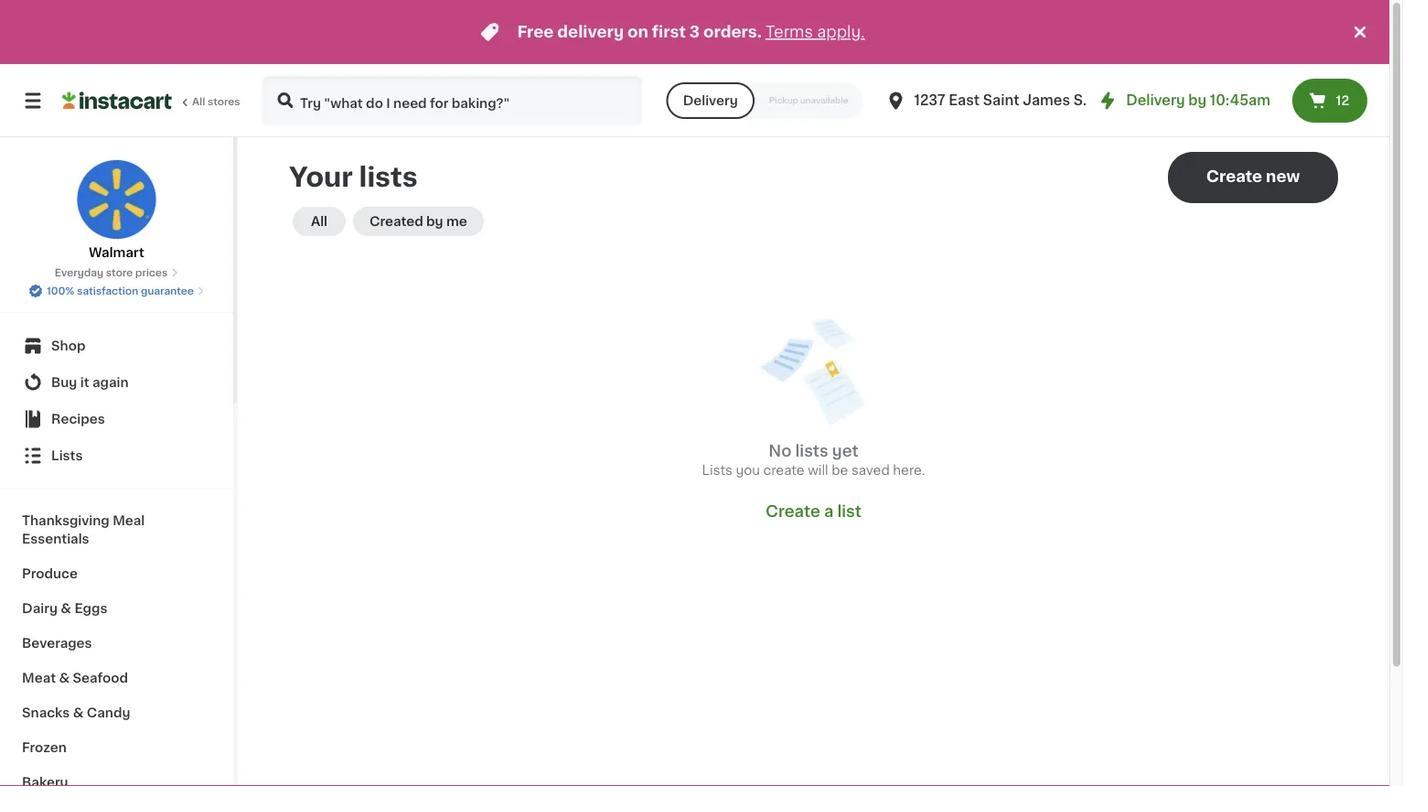 Task type: vqa. For each thing, say whether or not it's contained in the screenshot.
10
no



Task type: describe. For each thing, give the bounding box(es) containing it.
created
[[370, 215, 423, 228]]

3
[[690, 24, 700, 40]]

create for create a list
[[766, 504, 821, 519]]

lists for no
[[796, 443, 829, 459]]

be
[[832, 464, 849, 477]]

james
[[1023, 94, 1071, 107]]

buy
[[51, 376, 77, 389]]

on
[[628, 24, 649, 40]]

created by me button
[[353, 207, 484, 236]]

east
[[949, 94, 980, 107]]

lists for your
[[359, 164, 418, 190]]

create new button
[[1169, 152, 1339, 203]]

snacks & candy
[[22, 707, 130, 719]]

no lists yet lists you create will be saved here.
[[703, 443, 926, 477]]

1237 east saint james street button
[[886, 75, 1118, 126]]

create new
[[1207, 169, 1301, 184]]

frozen
[[22, 741, 67, 754]]

eggs
[[74, 602, 107, 615]]

all for all stores
[[192, 97, 205, 107]]

everyday store prices link
[[55, 265, 179, 280]]

thanksgiving meal essentials
[[22, 514, 145, 545]]

buy it again
[[51, 376, 129, 389]]

again
[[92, 376, 129, 389]]

delivery for delivery
[[683, 94, 738, 107]]

delivery by 10:45am
[[1127, 94, 1271, 107]]

meat & seafood
[[22, 672, 128, 685]]

buy it again link
[[11, 364, 222, 401]]

lists link
[[11, 437, 222, 474]]

created by me
[[370, 215, 467, 228]]

dairy
[[22, 602, 58, 615]]

shop
[[51, 340, 85, 352]]

12
[[1337, 94, 1350, 107]]

store
[[106, 268, 133, 278]]

all stores link
[[62, 75, 242, 126]]

your
[[289, 164, 353, 190]]

saint
[[984, 94, 1020, 107]]

your lists
[[289, 164, 418, 190]]

first
[[652, 24, 686, 40]]

create
[[764, 464, 805, 477]]

snacks & candy link
[[11, 696, 222, 730]]

yet
[[833, 443, 859, 459]]

recipes link
[[11, 401, 222, 437]]

beverages
[[22, 637, 92, 650]]

guarantee
[[141, 286, 194, 296]]

1237
[[915, 94, 946, 107]]

& for dairy
[[61, 602, 71, 615]]

all button
[[293, 207, 346, 236]]

Search field
[[264, 77, 641, 124]]

no
[[769, 443, 792, 459]]

12 button
[[1293, 79, 1368, 123]]

new
[[1267, 169, 1301, 184]]

walmart
[[89, 246, 144, 259]]

it
[[80, 376, 89, 389]]

essentials
[[22, 533, 89, 545]]

delivery by 10:45am link
[[1098, 90, 1271, 112]]

delivery
[[558, 24, 624, 40]]

orders.
[[704, 24, 762, 40]]

list
[[838, 504, 862, 519]]



Task type: locate. For each thing, give the bounding box(es) containing it.
saved
[[852, 464, 890, 477]]

seafood
[[73, 672, 128, 685]]

limited time offer region
[[0, 0, 1350, 64]]

walmart logo image
[[76, 159, 157, 240]]

meal
[[113, 514, 145, 527]]

0 horizontal spatial lists
[[359, 164, 418, 190]]

walmart link
[[76, 159, 157, 262]]

a
[[825, 504, 834, 519]]

street
[[1074, 94, 1118, 107]]

by left 10:45am
[[1189, 94, 1207, 107]]

100% satisfaction guarantee
[[47, 286, 194, 296]]

by left the me
[[427, 215, 444, 228]]

meat
[[22, 672, 56, 685]]

all inside button
[[311, 215, 328, 228]]

create
[[1207, 169, 1263, 184], [766, 504, 821, 519]]

will
[[808, 464, 829, 477]]

candy
[[87, 707, 130, 719]]

create inside button
[[1207, 169, 1263, 184]]

thanksgiving meal essentials link
[[11, 503, 222, 556]]

you
[[736, 464, 761, 477]]

2 vertical spatial &
[[73, 707, 84, 719]]

instacart logo image
[[62, 90, 172, 112]]

0 horizontal spatial create
[[766, 504, 821, 519]]

0 vertical spatial lists
[[51, 449, 83, 462]]

everyday
[[55, 268, 104, 278]]

snacks
[[22, 707, 70, 719]]

lists
[[51, 449, 83, 462], [703, 464, 733, 477]]

meat & seafood link
[[11, 661, 222, 696]]

stores
[[208, 97, 240, 107]]

all for all
[[311, 215, 328, 228]]

delivery button
[[667, 82, 755, 119]]

100% satisfaction guarantee button
[[28, 280, 205, 298]]

None search field
[[262, 75, 643, 126]]

0 vertical spatial lists
[[359, 164, 418, 190]]

create a list link
[[766, 502, 862, 522]]

1 vertical spatial create
[[766, 504, 821, 519]]

create for create new
[[1207, 169, 1263, 184]]

delivery down 3
[[683, 94, 738, 107]]

1 vertical spatial lists
[[703, 464, 733, 477]]

lists inside "link"
[[51, 449, 83, 462]]

lists up created
[[359, 164, 418, 190]]

delivery for delivery by 10:45am
[[1127, 94, 1186, 107]]

create a list
[[766, 504, 862, 519]]

0 vertical spatial by
[[1189, 94, 1207, 107]]

by inside button
[[427, 215, 444, 228]]

all stores
[[192, 97, 240, 107]]

1 horizontal spatial lists
[[703, 464, 733, 477]]

apply.
[[818, 24, 865, 40]]

10:45am
[[1211, 94, 1271, 107]]

delivery
[[1127, 94, 1186, 107], [683, 94, 738, 107]]

prices
[[135, 268, 168, 278]]

free
[[518, 24, 554, 40]]

all down your
[[311, 215, 328, 228]]

1 horizontal spatial delivery
[[1127, 94, 1186, 107]]

delivery inside 'button'
[[683, 94, 738, 107]]

& for meat
[[59, 672, 70, 685]]

0 horizontal spatial lists
[[51, 449, 83, 462]]

beverages link
[[11, 626, 222, 661]]

all inside 'link'
[[192, 97, 205, 107]]

all
[[192, 97, 205, 107], [311, 215, 328, 228]]

here.
[[894, 464, 926, 477]]

produce
[[22, 567, 78, 580]]

lists left the you
[[703, 464, 733, 477]]

free delivery on first 3 orders. terms apply.
[[518, 24, 865, 40]]

0 vertical spatial create
[[1207, 169, 1263, 184]]

1 vertical spatial by
[[427, 215, 444, 228]]

terms
[[766, 24, 814, 40]]

1237 east saint james street
[[915, 94, 1118, 107]]

0 vertical spatial all
[[192, 97, 205, 107]]

lists inside no lists yet lists you create will be saved here.
[[796, 443, 829, 459]]

recipes
[[51, 413, 105, 426]]

lists
[[359, 164, 418, 190], [796, 443, 829, 459]]

all left stores
[[192, 97, 205, 107]]

1 horizontal spatial by
[[1189, 94, 1207, 107]]

shop link
[[11, 328, 222, 364]]

0 vertical spatial &
[[61, 602, 71, 615]]

0 horizontal spatial delivery
[[683, 94, 738, 107]]

&
[[61, 602, 71, 615], [59, 672, 70, 685], [73, 707, 84, 719]]

1 vertical spatial &
[[59, 672, 70, 685]]

thanksgiving
[[22, 514, 110, 527]]

1 vertical spatial all
[[311, 215, 328, 228]]

1 vertical spatial lists
[[796, 443, 829, 459]]

& for snacks
[[73, 707, 84, 719]]

me
[[447, 215, 467, 228]]

& left eggs
[[61, 602, 71, 615]]

everyday store prices
[[55, 268, 168, 278]]

service type group
[[667, 82, 864, 119]]

produce link
[[11, 556, 222, 591]]

& right meat
[[59, 672, 70, 685]]

by
[[1189, 94, 1207, 107], [427, 215, 444, 228]]

satisfaction
[[77, 286, 138, 296]]

create left a
[[766, 504, 821, 519]]

by for created
[[427, 215, 444, 228]]

lists inside no lists yet lists you create will be saved here.
[[703, 464, 733, 477]]

terms apply. link
[[766, 24, 865, 40]]

100%
[[47, 286, 75, 296]]

lists down recipes
[[51, 449, 83, 462]]

dairy & eggs
[[22, 602, 107, 615]]

& left candy
[[73, 707, 84, 719]]

0 horizontal spatial by
[[427, 215, 444, 228]]

create left the "new"
[[1207, 169, 1263, 184]]

1 horizontal spatial create
[[1207, 169, 1263, 184]]

frozen link
[[11, 730, 222, 765]]

1 horizontal spatial all
[[311, 215, 328, 228]]

lists up the will
[[796, 443, 829, 459]]

0 horizontal spatial all
[[192, 97, 205, 107]]

1 horizontal spatial lists
[[796, 443, 829, 459]]

dairy & eggs link
[[11, 591, 222, 626]]

delivery right street
[[1127, 94, 1186, 107]]

by for delivery
[[1189, 94, 1207, 107]]



